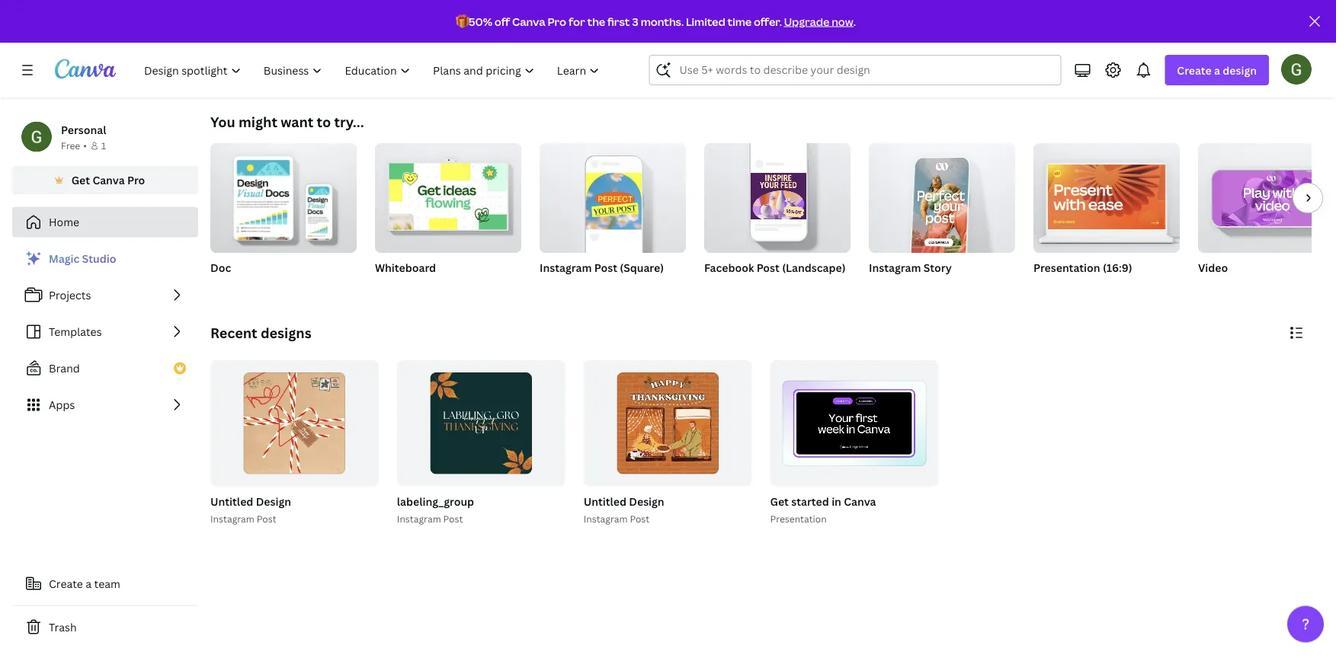 Task type: vqa. For each thing, say whether or not it's contained in the screenshot.
1366 on the left of page
no



Task type: describe. For each thing, give the bounding box(es) containing it.
labeling_group
[[397, 495, 474, 510]]

brand
[[49, 362, 80, 376]]

top level navigation element
[[134, 55, 613, 85]]

create a design button
[[1165, 55, 1270, 85]]

docs button
[[487, 10, 523, 89]]

to
[[317, 113, 331, 132]]

social media button
[[733, 10, 790, 89]]

limited
[[686, 14, 726, 29]]

0 horizontal spatial 1
[[101, 140, 106, 153]]

of for untitled design
[[346, 470, 357, 480]]

videos button
[[829, 10, 865, 89]]

🎁 50% off canva pro for the first 3 months. limited time offer. upgrade now .
[[456, 14, 856, 29]]

templates link
[[12, 317, 198, 348]]

free
[[61, 140, 80, 153]]

magic studio
[[49, 252, 116, 267]]

you
[[210, 113, 235, 132]]

design
[[1223, 63, 1257, 77]]

group for instagram post (square)
[[540, 138, 686, 254]]

studio
[[82, 252, 116, 267]]

get for get started in canva presentation
[[771, 495, 789, 510]]

started
[[792, 495, 830, 510]]

doc
[[210, 261, 231, 275]]

trash link
[[12, 613, 198, 644]]

a for team
[[86, 578, 92, 592]]

instagram story group
[[869, 138, 1016, 295]]

video group
[[1199, 144, 1337, 295]]

facebook post (landscape)
[[705, 261, 846, 275]]

untitled design instagram post for second untitled design button from right
[[210, 495, 291, 526]]

get started in canva button
[[771, 493, 877, 513]]

months.
[[641, 14, 684, 29]]

media
[[762, 64, 790, 77]]

post inside "group"
[[595, 261, 618, 275]]

magic studio link
[[12, 244, 198, 275]]

instagram post (square)
[[540, 261, 664, 275]]

pro inside get canva pro button
[[127, 173, 145, 188]]

(square)
[[620, 261, 664, 275]]

presentation (16:9) group
[[1034, 138, 1180, 295]]

presentations
[[645, 64, 707, 77]]

get started in canva presentation
[[771, 495, 877, 526]]

team
[[94, 578, 120, 592]]

whiteboards
[[562, 64, 619, 77]]

design for second untitled design button from the left
[[629, 495, 665, 510]]

labeling_group instagram post
[[397, 495, 474, 526]]

doc group
[[210, 138, 357, 295]]

might
[[239, 113, 278, 132]]

home
[[49, 215, 79, 230]]

instagram inside labeling_group instagram post
[[397, 514, 441, 526]]

instagram post (square) group
[[540, 138, 686, 295]]

untitled design instagram post for second untitled design button from the left
[[584, 495, 665, 526]]

social media
[[733, 64, 790, 77]]

get for get canva pro
[[71, 173, 90, 188]]

instagram story
[[869, 261, 952, 275]]

presentation (16:9)
[[1034, 261, 1133, 275]]

templates
[[49, 325, 102, 340]]

1 of 12
[[339, 470, 368, 480]]

(landscape)
[[783, 261, 846, 275]]

post inside group
[[757, 261, 780, 275]]

1 of 27
[[899, 470, 929, 480]]

upgrade
[[784, 14, 830, 29]]

create a design
[[1178, 63, 1257, 77]]

Search search field
[[680, 56, 1031, 85]]

(16:9)
[[1103, 261, 1133, 275]]

50%
[[469, 14, 493, 29]]

of for get started in canva
[[906, 470, 917, 480]]

whiteboards button
[[562, 10, 619, 89]]

recent designs
[[210, 324, 312, 343]]

want
[[281, 113, 314, 132]]



Task type: locate. For each thing, give the bounding box(es) containing it.
projects link
[[12, 281, 198, 311]]

create inside 'dropdown button'
[[1178, 63, 1212, 77]]

0 horizontal spatial of
[[346, 470, 357, 480]]

whiteboard group
[[375, 138, 522, 295]]

presentation
[[1034, 261, 1101, 275], [771, 514, 827, 526]]

pro up home link
[[127, 173, 145, 188]]

group for video
[[1199, 144, 1337, 254]]

1 vertical spatial presentation
[[771, 514, 827, 526]]

1 left 12
[[339, 470, 343, 480]]

canva for get
[[844, 495, 877, 510]]

recent
[[210, 324, 257, 343]]

designs
[[261, 324, 312, 343]]

you might want to try...
[[210, 113, 364, 132]]

home link
[[12, 207, 198, 238]]

create a team button
[[12, 570, 198, 600]]

personal
[[61, 123, 106, 138]]

pro left the for
[[548, 14, 567, 29]]

0 vertical spatial create
[[1178, 63, 1212, 77]]

of
[[346, 470, 357, 480], [906, 470, 917, 480]]

magic
[[49, 252, 80, 267]]

free •
[[61, 140, 87, 153]]

2 design from the left
[[629, 495, 665, 510]]

try...
[[334, 113, 364, 132]]

post inside labeling_group instagram post
[[443, 514, 463, 526]]

1 vertical spatial canva
[[93, 173, 125, 188]]

0 horizontal spatial untitled
[[210, 495, 253, 510]]

canva inside get started in canva presentation
[[844, 495, 877, 510]]

more button
[[1085, 10, 1121, 89]]

create for create a team
[[49, 578, 83, 592]]

1 horizontal spatial design
[[629, 495, 665, 510]]

video
[[1199, 261, 1229, 275]]

group for whiteboard
[[375, 138, 522, 254]]

12
[[359, 470, 368, 480]]

2 untitled from the left
[[584, 495, 627, 510]]

get left 'started'
[[771, 495, 789, 510]]

untitled design instagram post
[[210, 495, 291, 526], [584, 495, 665, 526]]

a inside button
[[86, 578, 92, 592]]

instagram inside group
[[869, 261, 921, 275]]

untitled for second untitled design button from right
[[210, 495, 253, 510]]

trash
[[49, 621, 77, 636]]

labeling_group button
[[397, 493, 474, 513]]

for
[[569, 14, 585, 29]]

group
[[210, 138, 357, 254], [375, 138, 522, 254], [540, 138, 686, 254], [705, 138, 851, 254], [869, 138, 1016, 262], [1034, 138, 1180, 254], [1199, 144, 1337, 254]]

0 horizontal spatial pro
[[127, 173, 145, 188]]

1 of from the left
[[346, 470, 357, 480]]

offer.
[[754, 14, 782, 29]]

create a team
[[49, 578, 120, 592]]

0 vertical spatial pro
[[548, 14, 567, 29]]

0 vertical spatial a
[[1215, 63, 1221, 77]]

time
[[728, 14, 752, 29]]

1 horizontal spatial of
[[906, 470, 917, 480]]

brand link
[[12, 354, 198, 384]]

get canva pro button
[[12, 166, 198, 195]]

get inside get started in canva presentation
[[771, 495, 789, 510]]

1 horizontal spatial 1
[[339, 470, 343, 480]]

presentation inside group
[[1034, 261, 1101, 275]]

1 for get
[[899, 470, 904, 480]]

1 left 27
[[899, 470, 904, 480]]

for
[[403, 64, 418, 77]]

a for design
[[1215, 63, 1221, 77]]

3
[[632, 14, 639, 29]]

a left design
[[1215, 63, 1221, 77]]

0 horizontal spatial presentation
[[771, 514, 827, 526]]

canva right off at left
[[512, 14, 546, 29]]

a
[[1215, 63, 1221, 77], [86, 578, 92, 592]]

1 horizontal spatial presentation
[[1034, 261, 1101, 275]]

2 untitled design button from the left
[[584, 493, 665, 513]]

create left team
[[49, 578, 83, 592]]

create inside button
[[49, 578, 83, 592]]

0 vertical spatial get
[[71, 173, 90, 188]]

1 vertical spatial get
[[771, 495, 789, 510]]

get down the •
[[71, 173, 90, 188]]

untitled for second untitled design button from the left
[[584, 495, 627, 510]]

docs
[[494, 64, 516, 77]]

whiteboard
[[375, 261, 436, 275]]

apps
[[49, 398, 75, 413]]

1 untitled design button from the left
[[210, 493, 291, 513]]

•
[[83, 140, 87, 153]]

1 untitled from the left
[[210, 495, 253, 510]]

create for create a design
[[1178, 63, 1212, 77]]

of left 12
[[346, 470, 357, 480]]

now
[[832, 14, 854, 29]]

the
[[588, 14, 606, 29]]

0 horizontal spatial untitled design button
[[210, 493, 291, 513]]

of left 27
[[906, 470, 917, 480]]

2 untitled design instagram post from the left
[[584, 495, 665, 526]]

design
[[256, 495, 291, 510], [629, 495, 665, 510]]

off
[[495, 14, 510, 29]]

group for doc
[[210, 138, 357, 254]]

0 vertical spatial presentation
[[1034, 261, 1101, 275]]

untitled
[[210, 495, 253, 510], [584, 495, 627, 510]]

list containing magic studio
[[12, 244, 198, 421]]

1 horizontal spatial untitled design instagram post
[[584, 495, 665, 526]]

a inside 'dropdown button'
[[1215, 63, 1221, 77]]

1 horizontal spatial untitled
[[584, 495, 627, 510]]

0 horizontal spatial get
[[71, 173, 90, 188]]

1 vertical spatial a
[[86, 578, 92, 592]]

projects
[[49, 289, 91, 303]]

untitled design button
[[210, 493, 291, 513], [584, 493, 665, 513]]

1 horizontal spatial get
[[771, 495, 789, 510]]

gary orlando image
[[1282, 54, 1312, 84]]

2 of from the left
[[906, 470, 917, 480]]

story
[[924, 261, 952, 275]]

presentation left (16:9)
[[1034, 261, 1101, 275]]

for you button
[[401, 10, 438, 89]]

0 vertical spatial canva
[[512, 14, 546, 29]]

list
[[12, 244, 198, 421]]

canva up home link
[[93, 173, 125, 188]]

get inside button
[[71, 173, 90, 188]]

🎁
[[456, 14, 467, 29]]

2 horizontal spatial canva
[[844, 495, 877, 510]]

facebook post (landscape) group
[[705, 138, 851, 295]]

2 vertical spatial canva
[[844, 495, 877, 510]]

in
[[832, 495, 842, 510]]

upgrade now button
[[784, 14, 854, 29]]

presentation down 'started'
[[771, 514, 827, 526]]

you
[[420, 64, 436, 77]]

1 for untitled
[[339, 470, 343, 480]]

canva for 🎁
[[512, 14, 546, 29]]

1 vertical spatial create
[[49, 578, 83, 592]]

None search field
[[649, 55, 1062, 85]]

apps link
[[12, 390, 198, 421]]

1 horizontal spatial untitled design button
[[584, 493, 665, 513]]

canva inside get canva pro button
[[93, 173, 125, 188]]

canva
[[512, 14, 546, 29], [93, 173, 125, 188], [844, 495, 877, 510]]

create left design
[[1178, 63, 1212, 77]]

1 untitled design instagram post from the left
[[210, 495, 291, 526]]

0 horizontal spatial create
[[49, 578, 83, 592]]

2 horizontal spatial 1
[[899, 470, 904, 480]]

1 horizontal spatial create
[[1178, 63, 1212, 77]]

presentations button
[[645, 10, 707, 89]]

for you
[[403, 64, 436, 77]]

1 design from the left
[[256, 495, 291, 510]]

.
[[854, 14, 856, 29]]

get canva pro
[[71, 173, 145, 188]]

instagram inside "group"
[[540, 261, 592, 275]]

facebook
[[705, 261, 754, 275]]

presentation inside get started in canva presentation
[[771, 514, 827, 526]]

1 right the •
[[101, 140, 106, 153]]

0 horizontal spatial untitled design instagram post
[[210, 495, 291, 526]]

1 vertical spatial pro
[[127, 173, 145, 188]]

1 horizontal spatial a
[[1215, 63, 1221, 77]]

more
[[1091, 64, 1115, 77]]

create
[[1178, 63, 1212, 77], [49, 578, 83, 592]]

27
[[919, 470, 929, 480]]

1 horizontal spatial pro
[[548, 14, 567, 29]]

1 horizontal spatial canva
[[512, 14, 546, 29]]

0 horizontal spatial a
[[86, 578, 92, 592]]

group for facebook post (landscape)
[[705, 138, 851, 254]]

a left team
[[86, 578, 92, 592]]

first
[[608, 14, 630, 29]]

design for second untitled design button from right
[[256, 495, 291, 510]]

0 horizontal spatial design
[[256, 495, 291, 510]]

instagram
[[540, 261, 592, 275], [869, 261, 921, 275], [210, 514, 255, 526], [397, 514, 441, 526], [584, 514, 628, 526]]

social
[[733, 64, 760, 77]]

1
[[101, 140, 106, 153], [339, 470, 343, 480], [899, 470, 904, 480]]

canva right in
[[844, 495, 877, 510]]

0 horizontal spatial canva
[[93, 173, 125, 188]]

videos
[[832, 64, 862, 77]]

pro
[[548, 14, 567, 29], [127, 173, 145, 188]]



